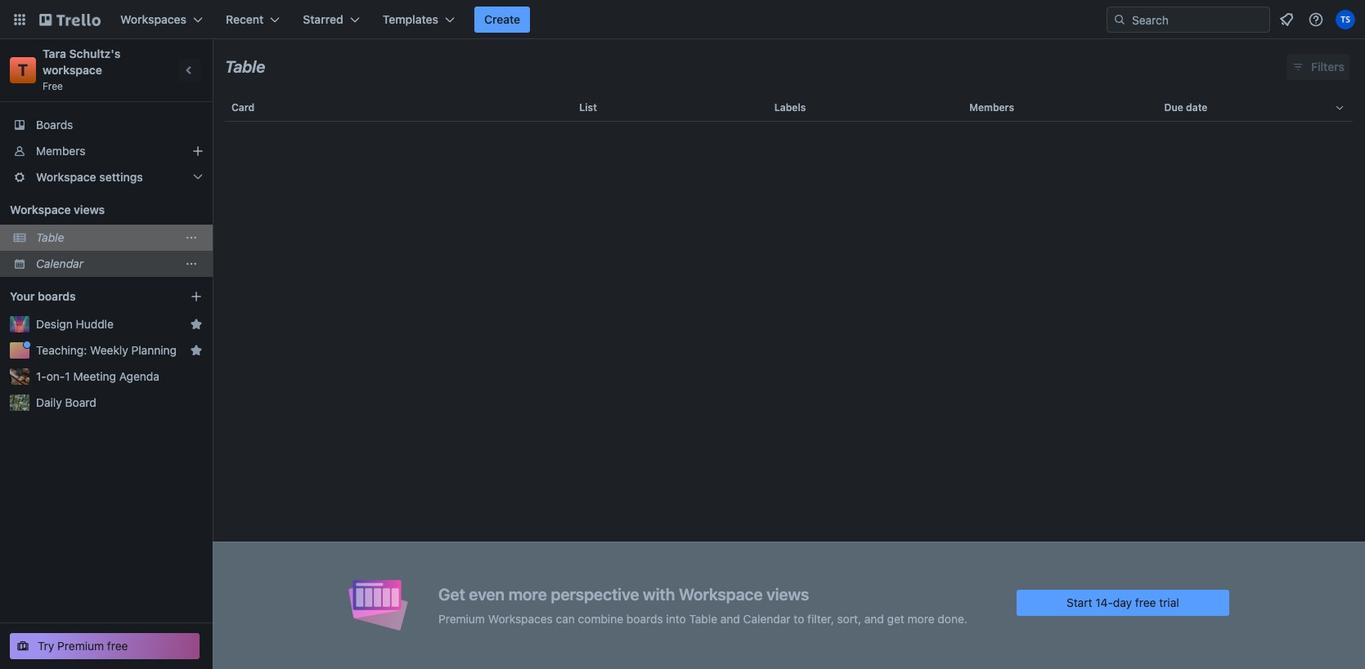 Task type: locate. For each thing, give the bounding box(es) containing it.
tara schultz's workspace free
[[43, 47, 123, 92]]

to
[[794, 612, 804, 626]]

open information menu image
[[1308, 11, 1324, 28]]

row
[[225, 88, 1353, 128]]

1 horizontal spatial more
[[908, 612, 935, 626]]

tara
[[43, 47, 66, 61]]

your boards with 4 items element
[[10, 287, 165, 307]]

14-
[[1096, 596, 1113, 610]]

1 horizontal spatial workspaces
[[488, 612, 553, 626]]

calendar link
[[36, 256, 177, 272]]

workspace
[[36, 170, 96, 184], [10, 203, 71, 217], [679, 585, 763, 604]]

0 horizontal spatial table
[[36, 231, 64, 245]]

free
[[1135, 596, 1156, 610], [107, 640, 128, 654]]

1-on-1 meeting agenda
[[36, 370, 159, 384]]

row containing card
[[225, 88, 1353, 128]]

workspaces up workspace navigation collapse icon
[[120, 12, 187, 26]]

workspace up the workspace views
[[36, 170, 96, 184]]

views
[[74, 203, 105, 217], [767, 585, 809, 604]]

1 horizontal spatial calendar
[[743, 612, 791, 626]]

workspace inside 'get even more perspective with workspace views premium workspaces can combine boards into table and calendar to filter, sort, and get more done.'
[[679, 585, 763, 604]]

workspace
[[43, 63, 102, 77]]

0 horizontal spatial and
[[721, 612, 740, 626]]

2 vertical spatial table
[[689, 612, 717, 626]]

1 horizontal spatial boards
[[627, 612, 663, 626]]

1 horizontal spatial premium
[[438, 612, 485, 626]]

workspace inside "popup button"
[[36, 170, 96, 184]]

table up card
[[225, 57, 265, 76]]

premium right 'try'
[[57, 640, 104, 654]]

create
[[484, 12, 520, 26]]

premium
[[438, 612, 485, 626], [57, 640, 104, 654]]

0 horizontal spatial premium
[[57, 640, 104, 654]]

list
[[579, 101, 597, 114]]

views up to
[[767, 585, 809, 604]]

calendar
[[36, 257, 83, 271], [743, 612, 791, 626]]

0 vertical spatial premium
[[438, 612, 485, 626]]

calendar up your boards
[[36, 257, 83, 271]]

1 vertical spatial views
[[767, 585, 809, 604]]

back to home image
[[39, 7, 101, 33]]

and left get
[[865, 612, 884, 626]]

1 vertical spatial workspace
[[10, 203, 71, 217]]

Search field
[[1126, 7, 1270, 32]]

starred button
[[293, 7, 370, 33]]

agenda
[[119, 370, 159, 384]]

0 horizontal spatial free
[[107, 640, 128, 654]]

workspaces inside 'get even more perspective with workspace views premium workspaces can combine boards into table and calendar to filter, sort, and get more done.'
[[488, 612, 553, 626]]

starred icon image for teaching: weekly planning
[[190, 344, 203, 357]]

table link
[[36, 230, 177, 246]]

1 horizontal spatial table
[[225, 57, 265, 76]]

members inside button
[[969, 101, 1014, 114]]

card
[[232, 101, 255, 114]]

0 vertical spatial views
[[74, 203, 105, 217]]

row inside table
[[225, 88, 1353, 128]]

done.
[[938, 612, 968, 626]]

0 horizontal spatial members
[[36, 144, 85, 158]]

1 horizontal spatial and
[[865, 612, 884, 626]]

1 vertical spatial boards
[[627, 612, 663, 626]]

0 vertical spatial boards
[[38, 290, 76, 303]]

1 vertical spatial free
[[107, 640, 128, 654]]

workspace settings button
[[0, 164, 213, 191]]

meeting
[[73, 370, 116, 384]]

day
[[1113, 596, 1132, 610]]

table right into
[[689, 612, 717, 626]]

workspaces down even
[[488, 612, 553, 626]]

1 horizontal spatial free
[[1135, 596, 1156, 610]]

starred icon image right planning
[[190, 344, 203, 357]]

0 vertical spatial starred icon image
[[190, 318, 203, 331]]

0 vertical spatial workspaces
[[120, 12, 187, 26]]

labels
[[774, 101, 806, 114]]

perspective
[[551, 585, 639, 604]]

2 starred icon image from the top
[[190, 344, 203, 357]]

1 vertical spatial members
[[36, 144, 85, 158]]

members button
[[963, 88, 1158, 128]]

1 vertical spatial workspaces
[[488, 612, 553, 626]]

boards
[[38, 290, 76, 303], [627, 612, 663, 626]]

and right into
[[721, 612, 740, 626]]

2 vertical spatial workspace
[[679, 585, 763, 604]]

table
[[225, 57, 265, 76], [36, 231, 64, 245], [689, 612, 717, 626]]

1 horizontal spatial views
[[767, 585, 809, 604]]

views down the workspace settings
[[74, 203, 105, 217]]

and
[[721, 612, 740, 626], [865, 612, 884, 626]]

more right get
[[908, 612, 935, 626]]

1 vertical spatial calendar
[[743, 612, 791, 626]]

0 horizontal spatial more
[[508, 585, 547, 604]]

workspaces
[[120, 12, 187, 26], [488, 612, 553, 626]]

workspace up into
[[679, 585, 763, 604]]

get
[[887, 612, 905, 626]]

2 horizontal spatial table
[[689, 612, 717, 626]]

workspace down the workspace settings
[[10, 203, 71, 217]]

free inside button
[[107, 640, 128, 654]]

free right 'try'
[[107, 640, 128, 654]]

boards up design
[[38, 290, 76, 303]]

boards inside 'get even more perspective with workspace views premium workspaces can combine boards into table and calendar to filter, sort, and get more done.'
[[627, 612, 663, 626]]

teaching: weekly planning button
[[36, 343, 183, 359]]

0 vertical spatial more
[[508, 585, 547, 604]]

workspaces inside popup button
[[120, 12, 187, 26]]

boards down with
[[627, 612, 663, 626]]

0 vertical spatial members
[[969, 101, 1014, 114]]

members
[[969, 101, 1014, 114], [36, 144, 85, 158]]

search image
[[1113, 13, 1126, 26]]

1-
[[36, 370, 46, 384]]

free right the day at right
[[1135, 596, 1156, 610]]

starred icon image
[[190, 318, 203, 331], [190, 344, 203, 357]]

free
[[43, 80, 63, 92]]

views inside 'get even more perspective with workspace views premium workspaces can combine boards into table and calendar to filter, sort, and get more done.'
[[767, 585, 809, 604]]

1 horizontal spatial members
[[969, 101, 1014, 114]]

starred icon image down add board icon
[[190, 318, 203, 331]]

1 vertical spatial starred icon image
[[190, 344, 203, 357]]

1 starred icon image from the top
[[190, 318, 203, 331]]

labels button
[[768, 88, 963, 128]]

0 notifications image
[[1277, 10, 1297, 29]]

premium down get on the left
[[438, 612, 485, 626]]

can
[[556, 612, 575, 626]]

table down the workspace views
[[36, 231, 64, 245]]

table
[[213, 88, 1365, 670]]

1 vertical spatial premium
[[57, 640, 104, 654]]

start 14-day free trial
[[1067, 596, 1179, 610]]

calendar left to
[[743, 612, 791, 626]]

daily board
[[36, 396, 96, 410]]

boards link
[[0, 112, 213, 138]]

0 horizontal spatial boards
[[38, 290, 76, 303]]

0 vertical spatial table
[[225, 57, 265, 76]]

trial
[[1159, 596, 1179, 610]]

due date
[[1165, 101, 1208, 114]]

list button
[[573, 88, 768, 128]]

0 horizontal spatial workspaces
[[120, 12, 187, 26]]

more right even
[[508, 585, 547, 604]]

0 vertical spatial workspace
[[36, 170, 96, 184]]

more
[[508, 585, 547, 604], [908, 612, 935, 626]]

0 horizontal spatial calendar
[[36, 257, 83, 271]]



Task type: describe. For each thing, give the bounding box(es) containing it.
1 vertical spatial table
[[36, 231, 64, 245]]

even
[[469, 585, 505, 604]]

get
[[438, 585, 465, 604]]

Table text field
[[225, 52, 265, 83]]

planning
[[131, 344, 177, 357]]

2 and from the left
[[865, 612, 884, 626]]

your boards
[[10, 290, 76, 303]]

design huddle button
[[36, 317, 183, 333]]

recent
[[226, 12, 264, 26]]

1-on-1 meeting agenda link
[[36, 369, 203, 385]]

board
[[65, 396, 96, 410]]

daily
[[36, 396, 62, 410]]

due date button
[[1158, 88, 1353, 128]]

1 and from the left
[[721, 612, 740, 626]]

filters button
[[1287, 54, 1350, 80]]

0 horizontal spatial views
[[74, 203, 105, 217]]

workspace for workspace settings
[[36, 170, 96, 184]]

table inside 'get even more perspective with workspace views premium workspaces can combine boards into table and calendar to filter, sort, and get more done.'
[[689, 612, 717, 626]]

recent button
[[216, 7, 290, 33]]

boards
[[36, 118, 73, 132]]

t
[[18, 61, 28, 79]]

design
[[36, 317, 73, 331]]

teaching: weekly planning
[[36, 344, 177, 357]]

0 vertical spatial free
[[1135, 596, 1156, 610]]

settings
[[99, 170, 143, 184]]

workspace actions menu image
[[185, 258, 198, 271]]

get even more perspective with workspace views premium workspaces can combine boards into table and calendar to filter, sort, and get more done.
[[438, 585, 968, 626]]

daily board link
[[36, 395, 203, 411]]

workspace for workspace views
[[10, 203, 71, 217]]

sort,
[[837, 612, 861, 626]]

try
[[38, 640, 54, 654]]

0 vertical spatial calendar
[[36, 257, 83, 271]]

design huddle
[[36, 317, 114, 331]]

try premium free button
[[10, 634, 200, 660]]

start
[[1067, 596, 1092, 610]]

due
[[1165, 101, 1184, 114]]

workspace navigation collapse icon image
[[178, 59, 201, 82]]

t link
[[10, 57, 36, 83]]

your
[[10, 290, 35, 303]]

combine
[[578, 612, 623, 626]]

premium inside button
[[57, 640, 104, 654]]

card button
[[225, 88, 573, 128]]

starred
[[303, 12, 343, 26]]

tara schultz (taraschultz7) image
[[1336, 10, 1355, 29]]

filter,
[[807, 612, 834, 626]]

weekly
[[90, 344, 128, 357]]

into
[[666, 612, 686, 626]]

try premium free
[[38, 640, 128, 654]]

filters
[[1311, 60, 1345, 74]]

1
[[65, 370, 70, 384]]

members link
[[0, 138, 213, 164]]

workspaces button
[[110, 7, 213, 33]]

workspace settings
[[36, 170, 143, 184]]

date
[[1186, 101, 1208, 114]]

premium inside 'get even more perspective with workspace views premium workspaces can combine boards into table and calendar to filter, sort, and get more done.'
[[438, 612, 485, 626]]

teaching:
[[36, 344, 87, 357]]

huddle
[[76, 317, 114, 331]]

templates
[[383, 12, 438, 26]]

table containing card
[[213, 88, 1365, 670]]

start 14-day free trial link
[[1017, 590, 1229, 616]]

create button
[[474, 7, 530, 33]]

primary element
[[0, 0, 1365, 39]]

1 vertical spatial more
[[908, 612, 935, 626]]

templates button
[[373, 7, 465, 33]]

workspace views
[[10, 203, 105, 217]]

calendar inside 'get even more perspective with workspace views premium workspaces can combine boards into table and calendar to filter, sort, and get more done.'
[[743, 612, 791, 626]]

starred icon image for design huddle
[[190, 318, 203, 331]]

schultz's
[[69, 47, 120, 61]]

on-
[[46, 370, 65, 384]]

with
[[643, 585, 675, 604]]

tara schultz's workspace link
[[43, 47, 123, 77]]

add board image
[[190, 290, 203, 303]]

boards inside your boards with 4 items element
[[38, 290, 76, 303]]

workspace actions menu image
[[185, 232, 198, 245]]



Task type: vqa. For each thing, say whether or not it's contained in the screenshot.
starred
yes



